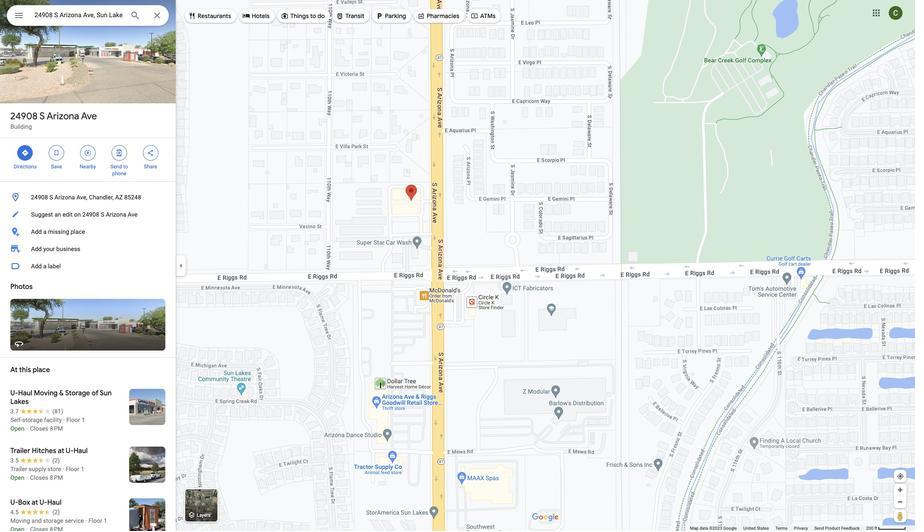 Task type: describe. For each thing, give the bounding box(es) containing it.
parking
[[385, 12, 406, 20]]

ave inside "24908 s arizona ave building"
[[81, 110, 97, 122]]

24908 S Arizona Ave, Sun Lakes, AZ 85248 field
[[7, 5, 169, 26]]

3.5 stars 2 reviews image
[[10, 456, 60, 465]]

privacy
[[794, 526, 808, 531]]

8 pm for at
[[50, 474, 63, 481]]

do
[[318, 12, 325, 20]]

 things to do
[[281, 11, 325, 21]]

 restaurants
[[188, 11, 231, 21]]

sun
[[100, 389, 112, 398]]

⋅ for hitches
[[26, 474, 29, 481]]

send for send product feedback
[[815, 526, 824, 531]]

chandler,
[[89, 194, 114, 201]]


[[336, 11, 344, 21]]


[[188, 11, 196, 21]]

24908 for ave
[[10, 110, 38, 122]]

trailer hitches at u-haul
[[10, 447, 88, 455]]

24908 for ave,
[[31, 194, 48, 201]]

ave,
[[76, 194, 87, 201]]

· for u-
[[63, 466, 64, 473]]

directions
[[14, 164, 37, 170]]

trailer supply store · floor 1 open ⋅ closes 8 pm
[[10, 466, 84, 481]]

label
[[48, 263, 61, 270]]

map
[[690, 526, 699, 531]]

haul inside u-haul moving & storage of sun lakes
[[18, 389, 32, 398]]

24908 inside 'button'
[[82, 211, 99, 218]]

©2023
[[709, 526, 723, 531]]

self-
[[10, 417, 22, 423]]

hotels
[[252, 12, 270, 20]]

24908 s arizona ave building
[[10, 110, 97, 130]]

send for send to phone
[[111, 164, 122, 170]]

a for label
[[43, 263, 47, 270]]

arizona for ave,
[[55, 194, 75, 201]]

nearby
[[80, 164, 96, 170]]

0 horizontal spatial place
[[33, 366, 50, 374]]


[[242, 11, 250, 21]]

3.7 stars 81 reviews image
[[10, 407, 63, 416]]

store
[[48, 466, 61, 473]]

u-haul moving & storage of sun lakes
[[10, 389, 112, 406]]

2 vertical spatial ·
[[85, 517, 87, 524]]

24908 s arizona ave, chandler, az 85248
[[31, 194, 141, 201]]


[[471, 11, 479, 21]]

to inside the send to phone
[[123, 164, 128, 170]]

this
[[19, 366, 31, 374]]

haul for u-box at u-haul
[[47, 498, 61, 507]]

(2) for box
[[52, 509, 60, 516]]

and
[[32, 517, 42, 524]]

4.5
[[10, 509, 19, 516]]


[[281, 11, 289, 21]]

 transit
[[336, 11, 364, 21]]

floor for storage
[[66, 417, 80, 423]]

product
[[825, 526, 840, 531]]

u- up 4.5
[[10, 498, 18, 507]]

(81)
[[52, 408, 63, 415]]

1 for haul
[[81, 466, 84, 473]]


[[53, 148, 60, 158]]

1 horizontal spatial storage
[[43, 517, 63, 524]]

save
[[51, 164, 62, 170]]

add for add your business
[[31, 246, 42, 252]]


[[417, 11, 425, 21]]

haul for trailer hitches at u-haul
[[74, 447, 88, 455]]

at for hitches
[[58, 447, 64, 455]]

moving and storage service · floor 1
[[10, 517, 107, 524]]

&
[[59, 389, 64, 398]]

storage inside self-storage facility · floor 1 open ⋅ closes 8 pm
[[22, 417, 43, 423]]

collapse side panel image
[[176, 261, 186, 270]]

transit
[[346, 12, 364, 20]]

phone
[[112, 171, 126, 177]]

 parking
[[376, 11, 406, 21]]

restaurants
[[198, 12, 231, 20]]

arizona for ave
[[47, 110, 79, 122]]

s for ave
[[39, 110, 45, 122]]

send product feedback
[[815, 526, 860, 531]]

at this place
[[10, 366, 50, 374]]

add your business link
[[0, 240, 176, 258]]

united
[[744, 526, 756, 531]]

terms
[[776, 526, 788, 531]]

200 ft
[[867, 526, 878, 531]]

az
[[115, 194, 123, 201]]

supply
[[29, 466, 46, 473]]

things
[[290, 12, 309, 20]]

85248
[[124, 194, 141, 201]]

states
[[757, 526, 769, 531]]

an
[[54, 211, 61, 218]]

share
[[144, 164, 157, 170]]

united states
[[744, 526, 769, 531]]

feedback
[[842, 526, 860, 531]]

trailer for trailer supply store · floor 1 open ⋅ closes 8 pm
[[10, 466, 27, 473]]

send to phone
[[111, 164, 128, 177]]



Task type: vqa. For each thing, say whether or not it's contained in the screenshot.
Chandler,
yes



Task type: locate. For each thing, give the bounding box(es) containing it.
suggest an edit on 24908 s arizona ave button
[[0, 206, 176, 223]]

1 vertical spatial trailer
[[10, 466, 27, 473]]

box
[[18, 498, 30, 507]]

s inside button
[[49, 194, 53, 201]]

business
[[56, 246, 80, 252]]

closes inside the trailer supply store · floor 1 open ⋅ closes 8 pm
[[30, 474, 48, 481]]

1 down storage
[[82, 417, 85, 423]]

zoom out image
[[897, 499, 904, 505]]

1 vertical spatial storage
[[43, 517, 63, 524]]

u- up 3.7
[[10, 389, 18, 398]]

1 add from the top
[[31, 228, 42, 235]]

0 vertical spatial ave
[[81, 110, 97, 122]]

200
[[867, 526, 874, 531]]

2 vertical spatial add
[[31, 263, 42, 270]]

s for ave,
[[49, 194, 53, 201]]

 atms
[[471, 11, 496, 21]]

to up phone
[[123, 164, 128, 170]]

actions for 24908 s arizona ave region
[[0, 138, 176, 181]]

0 vertical spatial trailer
[[10, 447, 30, 455]]

place
[[71, 228, 85, 235], [33, 366, 50, 374]]

1 for storage
[[82, 417, 85, 423]]


[[14, 9, 24, 22]]

trailer up 3.5
[[10, 447, 30, 455]]

add a missing place button
[[0, 223, 176, 240]]

floor right facility
[[66, 417, 80, 423]]

u-
[[10, 389, 18, 398], [66, 447, 74, 455], [10, 498, 18, 507], [39, 498, 47, 507]]

2 vertical spatial 24908
[[82, 211, 99, 218]]

0 vertical spatial moving
[[34, 389, 58, 398]]

floor right service
[[89, 517, 102, 524]]

map data ©2023 google
[[690, 526, 737, 531]]

1 ⋅ from the top
[[26, 425, 29, 432]]

0 vertical spatial 8 pm
[[50, 425, 63, 432]]

8 pm down facility
[[50, 425, 63, 432]]

0 horizontal spatial to
[[123, 164, 128, 170]]

1 vertical spatial a
[[43, 263, 47, 270]]

200 ft button
[[867, 526, 906, 531]]

storage
[[65, 389, 90, 398]]

place right this
[[33, 366, 50, 374]]

lakes
[[10, 398, 29, 406]]

show street view coverage image
[[894, 510, 907, 523]]

0 vertical spatial 24908
[[10, 110, 38, 122]]

2 vertical spatial arizona
[[106, 211, 126, 218]]

add for add a missing place
[[31, 228, 42, 235]]

8 pm for moving
[[50, 425, 63, 432]]

storage
[[22, 417, 43, 423], [43, 517, 63, 524]]

24908 up building
[[10, 110, 38, 122]]

ave up 
[[81, 110, 97, 122]]

footer inside google maps element
[[690, 526, 867, 531]]

u-box at u-haul
[[10, 498, 61, 507]]

show your location image
[[897, 473, 905, 480]]

a left label at the left of the page
[[43, 263, 47, 270]]

hitches
[[32, 447, 56, 455]]

1 horizontal spatial to
[[310, 12, 316, 20]]

2 a from the top
[[43, 263, 47, 270]]

ave down 85248
[[128, 211, 138, 218]]

building
[[10, 123, 32, 130]]

0 vertical spatial add
[[31, 228, 42, 235]]

2 open from the top
[[10, 474, 24, 481]]

floor inside the trailer supply store · floor 1 open ⋅ closes 8 pm
[[66, 466, 80, 473]]

0 vertical spatial arizona
[[47, 110, 79, 122]]

1 vertical spatial add
[[31, 246, 42, 252]]

ave
[[81, 110, 97, 122], [128, 211, 138, 218]]

(2) inside 4.5 stars 2 reviews image
[[52, 509, 60, 516]]

1 right service
[[104, 517, 107, 524]]

floor inside self-storage facility · floor 1 open ⋅ closes 8 pm
[[66, 417, 80, 423]]

atms
[[480, 12, 496, 20]]

· inside the trailer supply store · floor 1 open ⋅ closes 8 pm
[[63, 466, 64, 473]]

3 add from the top
[[31, 263, 42, 270]]

ave inside 'button'
[[128, 211, 138, 218]]

storage down 3.7 stars 81 reviews image
[[22, 417, 43, 423]]


[[115, 148, 123, 158]]

zoom in image
[[897, 487, 904, 493]]

⋅
[[26, 425, 29, 432], [26, 474, 29, 481]]

closes for haul
[[30, 425, 48, 432]]

None field
[[34, 10, 123, 20]]

1 8 pm from the top
[[50, 425, 63, 432]]

(2) inside 3.5 stars 2 reviews image
[[52, 457, 60, 464]]

1 horizontal spatial place
[[71, 228, 85, 235]]

1 vertical spatial floor
[[66, 466, 80, 473]]

2 vertical spatial 1
[[104, 517, 107, 524]]

0 horizontal spatial storage
[[22, 417, 43, 423]]

at up 4.5 stars 2 reviews image
[[32, 498, 38, 507]]

1 inside the trailer supply store · floor 1 open ⋅ closes 8 pm
[[81, 466, 84, 473]]

add down suggest in the top of the page
[[31, 228, 42, 235]]

open inside the trailer supply store · floor 1 open ⋅ closes 8 pm
[[10, 474, 24, 481]]

1 vertical spatial ⋅
[[26, 474, 29, 481]]

floor right store
[[66, 466, 80, 473]]

pharmacies
[[427, 12, 460, 20]]

24908 up suggest in the top of the page
[[31, 194, 48, 201]]

1 vertical spatial s
[[49, 194, 53, 201]]

(2) up moving and storage service · floor 1
[[52, 509, 60, 516]]

24908 s arizona ave main content
[[0, 0, 176, 531]]

at
[[10, 366, 18, 374]]


[[376, 11, 383, 21]]

⋅ inside self-storage facility · floor 1 open ⋅ closes 8 pm
[[26, 425, 29, 432]]

closes down facility
[[30, 425, 48, 432]]

haul up 3.7
[[18, 389, 32, 398]]

open for trailer hitches at u-haul
[[10, 474, 24, 481]]

2 trailer from the top
[[10, 466, 27, 473]]

u- right "hitches"
[[66, 447, 74, 455]]

send product feedback button
[[815, 526, 860, 531]]

⋅ for haul
[[26, 425, 29, 432]]

(2) up store
[[52, 457, 60, 464]]

haul right "hitches"
[[74, 447, 88, 455]]

1 vertical spatial ·
[[63, 466, 64, 473]]

closes
[[30, 425, 48, 432], [30, 474, 48, 481]]

0 vertical spatial a
[[43, 228, 47, 235]]

google maps element
[[0, 0, 915, 531]]

0 horizontal spatial haul
[[18, 389, 32, 398]]

send inside the send to phone
[[111, 164, 122, 170]]

a left "missing" at the left
[[43, 228, 47, 235]]

storage right and
[[43, 517, 63, 524]]

24908 s arizona ave, chandler, az 85248 button
[[0, 189, 176, 206]]

footer containing map data ©2023 google
[[690, 526, 867, 531]]

8 pm down store
[[50, 474, 63, 481]]

0 vertical spatial s
[[39, 110, 45, 122]]

1 vertical spatial at
[[32, 498, 38, 507]]

1 vertical spatial arizona
[[55, 194, 75, 201]]

privacy button
[[794, 526, 808, 531]]

trailer down 3.5
[[10, 466, 27, 473]]

0 vertical spatial storage
[[22, 417, 43, 423]]

2 closes from the top
[[30, 474, 48, 481]]

moving inside u-haul moving & storage of sun lakes
[[34, 389, 58, 398]]

a
[[43, 228, 47, 235], [43, 263, 47, 270]]

0 horizontal spatial s
[[39, 110, 45, 122]]

8 pm inside self-storage facility · floor 1 open ⋅ closes 8 pm
[[50, 425, 63, 432]]

1 vertical spatial open
[[10, 474, 24, 481]]

at right "hitches"
[[58, 447, 64, 455]]

to left do
[[310, 12, 316, 20]]

footer
[[690, 526, 867, 531]]

24908 right on
[[82, 211, 99, 218]]

add for add a label
[[31, 263, 42, 270]]

 hotels
[[242, 11, 270, 21]]

2 vertical spatial haul
[[47, 498, 61, 507]]

1 inside self-storage facility · floor 1 open ⋅ closes 8 pm
[[82, 417, 85, 423]]

1 vertical spatial (2)
[[52, 509, 60, 516]]

0 horizontal spatial ave
[[81, 110, 97, 122]]

self-storage facility · floor 1 open ⋅ closes 8 pm
[[10, 417, 85, 432]]

terms button
[[776, 526, 788, 531]]

1 vertical spatial to
[[123, 164, 128, 170]]

edit
[[63, 211, 73, 218]]

none field inside '24908 s arizona ave, sun lakes, az 85248' field
[[34, 10, 123, 20]]

24908
[[10, 110, 38, 122], [31, 194, 48, 201], [82, 211, 99, 218]]

⋅ down 3.7 stars 81 reviews image
[[26, 425, 29, 432]]

add left label at the left of the page
[[31, 263, 42, 270]]

suggest an edit on 24908 s arizona ave
[[31, 211, 138, 218]]

0 vertical spatial haul
[[18, 389, 32, 398]]

closes inside self-storage facility · floor 1 open ⋅ closes 8 pm
[[30, 425, 48, 432]]

haul
[[18, 389, 32, 398], [74, 447, 88, 455], [47, 498, 61, 507]]

0 horizontal spatial at
[[32, 498, 38, 507]]

1 vertical spatial moving
[[10, 517, 30, 524]]

place down on
[[71, 228, 85, 235]]

⋅ inside the trailer supply store · floor 1 open ⋅ closes 8 pm
[[26, 474, 29, 481]]

arizona down az
[[106, 211, 126, 218]]

0 horizontal spatial send
[[111, 164, 122, 170]]

s inside 'button'
[[101, 211, 104, 218]]

4.5 stars 2 reviews image
[[10, 508, 60, 517]]

trailer inside the trailer supply store · floor 1 open ⋅ closes 8 pm
[[10, 466, 27, 473]]

moving down 4.5
[[10, 517, 30, 524]]

add left your
[[31, 246, 42, 252]]

trailer for trailer hitches at u-haul
[[10, 447, 30, 455]]

0 horizontal spatial moving
[[10, 517, 30, 524]]

24908 inside button
[[31, 194, 48, 201]]

 search field
[[7, 5, 169, 28]]

united states button
[[744, 526, 769, 531]]

floor
[[66, 417, 80, 423], [66, 466, 80, 473], [89, 517, 102, 524]]


[[84, 148, 92, 158]]

0 vertical spatial (2)
[[52, 457, 60, 464]]

your
[[43, 246, 55, 252]]

arizona inside button
[[55, 194, 75, 201]]

(2)
[[52, 457, 60, 464], [52, 509, 60, 516]]

send left product
[[815, 526, 824, 531]]

⋅ down 3.5 stars 2 reviews image
[[26, 474, 29, 481]]

google account: christina overa  
(christinaovera9@gmail.com) image
[[889, 6, 903, 20]]

1 vertical spatial 1
[[81, 466, 84, 473]]

open down self-
[[10, 425, 24, 432]]

 pharmacies
[[417, 11, 460, 21]]

3.5
[[10, 457, 19, 464]]

a for missing
[[43, 228, 47, 235]]

1 horizontal spatial haul
[[47, 498, 61, 507]]

1 horizontal spatial s
[[49, 194, 53, 201]]

send up phone
[[111, 164, 122, 170]]

u- inside u-haul moving & storage of sun lakes
[[10, 389, 18, 398]]

0 vertical spatial ·
[[63, 417, 65, 423]]

0 vertical spatial place
[[71, 228, 85, 235]]

arizona left the ave,
[[55, 194, 75, 201]]

service
[[65, 517, 84, 524]]

· inside self-storage facility · floor 1 open ⋅ closes 8 pm
[[63, 417, 65, 423]]

u- up 4.5 stars 2 reviews image
[[39, 498, 47, 507]]

at for box
[[32, 498, 38, 507]]

layers
[[197, 513, 211, 518]]

· right service
[[85, 517, 87, 524]]

2 add from the top
[[31, 246, 42, 252]]

add a missing place
[[31, 228, 85, 235]]

arizona inside "24908 s arizona ave building"
[[47, 110, 79, 122]]

24908 inside "24908 s arizona ave building"
[[10, 110, 38, 122]]

8 pm inside the trailer supply store · floor 1 open ⋅ closes 8 pm
[[50, 474, 63, 481]]

1 horizontal spatial send
[[815, 526, 824, 531]]

1 a from the top
[[43, 228, 47, 235]]

· right store
[[63, 466, 64, 473]]

1 closes from the top
[[30, 425, 48, 432]]

0 vertical spatial floor
[[66, 417, 80, 423]]

1 horizontal spatial ave
[[128, 211, 138, 218]]

ft
[[875, 526, 878, 531]]

2 vertical spatial floor
[[89, 517, 102, 524]]

arizona inside 'button'
[[106, 211, 126, 218]]

send inside button
[[815, 526, 824, 531]]

0 vertical spatial 1
[[82, 417, 85, 423]]

1 horizontal spatial moving
[[34, 389, 58, 398]]

2 (2) from the top
[[52, 509, 60, 516]]

1 vertical spatial closes
[[30, 474, 48, 481]]

1 vertical spatial ave
[[128, 211, 138, 218]]

1 horizontal spatial at
[[58, 447, 64, 455]]

photos
[[10, 283, 33, 291]]


[[147, 148, 154, 158]]

closes for hitches
[[30, 474, 48, 481]]

1 vertical spatial place
[[33, 366, 50, 374]]

1 vertical spatial 24908
[[31, 194, 48, 201]]

of
[[92, 389, 98, 398]]

2 vertical spatial s
[[101, 211, 104, 218]]

add your business
[[31, 246, 80, 252]]

on
[[74, 211, 81, 218]]

to
[[310, 12, 316, 20], [123, 164, 128, 170]]

add a label
[[31, 263, 61, 270]]

0 vertical spatial to
[[310, 12, 316, 20]]

1 vertical spatial haul
[[74, 447, 88, 455]]

open for u-haul moving & storage of sun lakes
[[10, 425, 24, 432]]

0 vertical spatial at
[[58, 447, 64, 455]]

open down 3.5
[[10, 474, 24, 481]]

missing
[[48, 228, 69, 235]]

1 open from the top
[[10, 425, 24, 432]]

closes down supply
[[30, 474, 48, 481]]

· for &
[[63, 417, 65, 423]]

1 right store
[[81, 466, 84, 473]]

1 vertical spatial 8 pm
[[50, 474, 63, 481]]

(2) for hitches
[[52, 457, 60, 464]]

send
[[111, 164, 122, 170], [815, 526, 824, 531]]

2 ⋅ from the top
[[26, 474, 29, 481]]

0 vertical spatial closes
[[30, 425, 48, 432]]

moving left &
[[34, 389, 58, 398]]

s inside "24908 s arizona ave building"
[[39, 110, 45, 122]]

0 vertical spatial ⋅
[[26, 425, 29, 432]]

1 (2) from the top
[[52, 457, 60, 464]]

1 vertical spatial send
[[815, 526, 824, 531]]

0 vertical spatial send
[[111, 164, 122, 170]]

2 8 pm from the top
[[50, 474, 63, 481]]

to inside  things to do
[[310, 12, 316, 20]]

1
[[82, 417, 85, 423], [81, 466, 84, 473], [104, 517, 107, 524]]

at
[[58, 447, 64, 455], [32, 498, 38, 507]]

place inside button
[[71, 228, 85, 235]]

1 trailer from the top
[[10, 447, 30, 455]]

suggest
[[31, 211, 53, 218]]

haul up moving and storage service · floor 1
[[47, 498, 61, 507]]

arizona
[[47, 110, 79, 122], [55, 194, 75, 201], [106, 211, 126, 218]]

trailer
[[10, 447, 30, 455], [10, 466, 27, 473]]

· right facility
[[63, 417, 65, 423]]

2 horizontal spatial s
[[101, 211, 104, 218]]

2 horizontal spatial haul
[[74, 447, 88, 455]]

·
[[63, 417, 65, 423], [63, 466, 64, 473], [85, 517, 87, 524]]

floor for haul
[[66, 466, 80, 473]]

open inside self-storage facility · floor 1 open ⋅ closes 8 pm
[[10, 425, 24, 432]]

3.7
[[10, 408, 19, 415]]


[[21, 148, 29, 158]]

arizona up  at the left top
[[47, 110, 79, 122]]

facility
[[44, 417, 62, 423]]

0 vertical spatial open
[[10, 425, 24, 432]]

 button
[[7, 5, 31, 28]]



